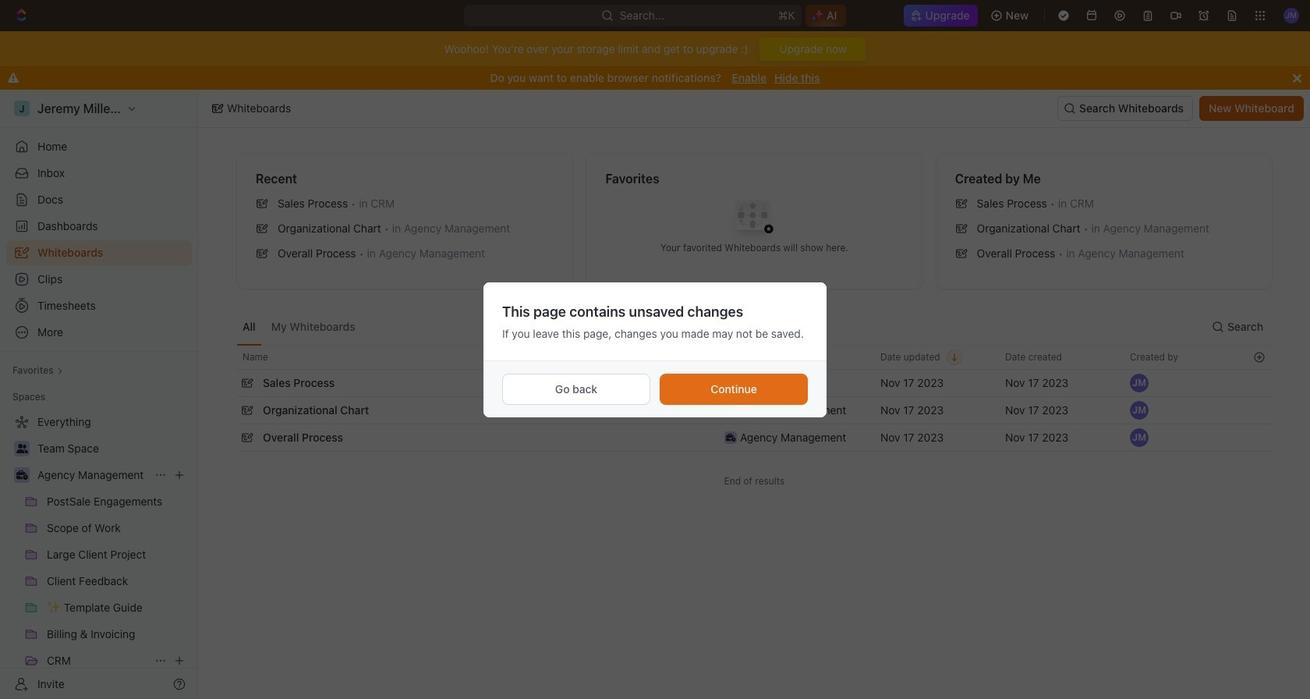 Task type: vqa. For each thing, say whether or not it's contained in the screenshot.
Jeremy Miller's Workspace, , element at the left top of page
no



Task type: describe. For each thing, give the bounding box(es) containing it.
no favorited whiteboards image
[[724, 188, 786, 251]]

4 row from the top
[[236, 422, 1273, 453]]

2 row from the top
[[236, 367, 1273, 399]]

business time image for jeremy miller, , element for fourth row from the top
[[726, 434, 736, 442]]

jeremy miller, , element for third row
[[1131, 401, 1149, 420]]

jeremy miller, , element for fourth row from the top
[[1131, 428, 1149, 447]]



Task type: locate. For each thing, give the bounding box(es) containing it.
business time image for third row jeremy miller, , element
[[726, 406, 736, 414]]

business time image
[[726, 406, 736, 414], [726, 434, 736, 442]]

1 jeremy miller, , element from the top
[[1131, 374, 1149, 392]]

3 row from the top
[[236, 395, 1273, 426]]

2 cell from the top
[[1246, 397, 1273, 424]]

2 business time image from the top
[[726, 434, 736, 442]]

1 business time image from the top
[[726, 406, 736, 414]]

0 vertical spatial business time image
[[726, 406, 736, 414]]

0 vertical spatial jeremy miller, , element
[[1131, 374, 1149, 392]]

table
[[236, 345, 1273, 453]]

jeremy miller, , element
[[1131, 374, 1149, 392], [1131, 401, 1149, 420], [1131, 428, 1149, 447]]

1 vertical spatial cell
[[1246, 397, 1273, 424]]

2 jeremy miller, , element from the top
[[1131, 401, 1149, 420]]

sidebar navigation
[[0, 90, 199, 699]]

1 vertical spatial jeremy miller, , element
[[1131, 401, 1149, 420]]

tab list
[[236, 308, 362, 345]]

1 vertical spatial business time image
[[726, 434, 736, 442]]

2 vertical spatial jeremy miller, , element
[[1131, 428, 1149, 447]]

0 vertical spatial cell
[[1246, 370, 1273, 396]]

1 cell from the top
[[1246, 370, 1273, 396]]

tree inside sidebar navigation
[[6, 410, 192, 699]]

cell for second row from the top of the page
[[1246, 370, 1273, 396]]

dialog
[[484, 282, 827, 417]]

cell
[[1246, 370, 1273, 396], [1246, 397, 1273, 424]]

cell for third row
[[1246, 397, 1273, 424]]

3 jeremy miller, , element from the top
[[1131, 428, 1149, 447]]

tree
[[6, 410, 192, 699]]

row
[[236, 345, 1273, 370], [236, 367, 1273, 399], [236, 395, 1273, 426], [236, 422, 1273, 453]]

jeremy miller, , element for second row from the top of the page
[[1131, 374, 1149, 392]]

1 row from the top
[[236, 345, 1273, 370]]

business time image
[[16, 470, 28, 480]]



